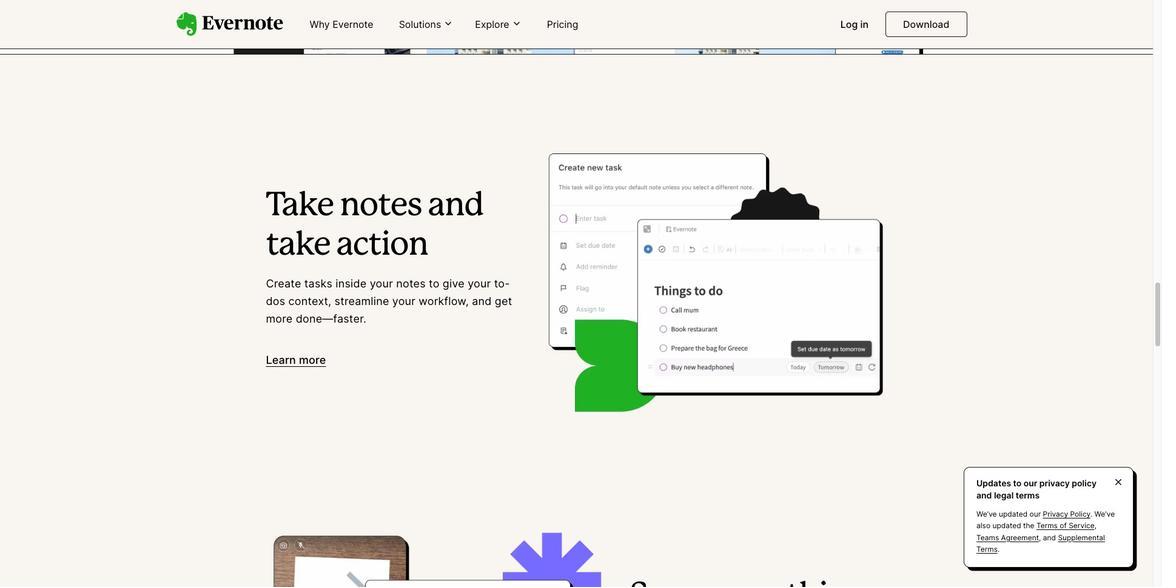 Task type: locate. For each thing, give the bounding box(es) containing it.
0 vertical spatial terms
[[1037, 522, 1058, 531]]

terms down privacy
[[1037, 522, 1058, 531]]

dos
[[266, 295, 285, 308]]

our inside updates to our privacy policy and legal terms
[[1024, 478, 1038, 489]]

policy
[[1071, 510, 1091, 519]]

learn more
[[266, 354, 326, 367]]

our for privacy
[[1030, 510, 1042, 519]]

streamline
[[335, 295, 389, 308]]

1 vertical spatial .
[[998, 545, 1000, 554]]

0 horizontal spatial .
[[998, 545, 1000, 554]]

0 vertical spatial to
[[429, 277, 440, 290]]

,
[[1095, 522, 1097, 531], [1040, 533, 1042, 542]]

service
[[1069, 522, 1095, 531]]

0 horizontal spatial to
[[429, 277, 440, 290]]

in
[[861, 18, 869, 30]]

0 horizontal spatial terms
[[977, 545, 998, 554]]

to
[[429, 277, 440, 290], [1014, 478, 1022, 489]]

we've right policy
[[1095, 510, 1116, 519]]

we've up also
[[977, 510, 998, 519]]

and inside updates to our privacy policy and legal terms
[[977, 490, 993, 501]]

inside
[[336, 277, 367, 290]]

0 horizontal spatial we've
[[977, 510, 998, 519]]

learn more link
[[266, 352, 326, 370]]

scan screen image
[[266, 526, 608, 588]]

to inside updates to our privacy policy and legal terms
[[1014, 478, 1022, 489]]

1 horizontal spatial terms
[[1037, 522, 1058, 531]]

notes up action
[[340, 191, 422, 222]]

updated up teams agreement link at the right bottom of the page
[[993, 522, 1022, 531]]

tasks
[[305, 277, 333, 290]]

download
[[904, 18, 950, 30]]

to up terms
[[1014, 478, 1022, 489]]

more down dos
[[266, 312, 293, 325]]

give
[[443, 277, 465, 290]]

our up the
[[1030, 510, 1042, 519]]

terms inside terms of service , teams agreement , and
[[1037, 522, 1058, 531]]

take
[[266, 231, 330, 261]]

teams
[[977, 533, 1000, 542]]

1 vertical spatial notes
[[397, 277, 426, 290]]

we've
[[977, 510, 998, 519], [1095, 510, 1116, 519]]

done—faster.
[[296, 312, 367, 325]]

evernote
[[333, 18, 374, 30]]

our
[[1024, 478, 1038, 489], [1030, 510, 1042, 519]]

1 horizontal spatial .
[[1091, 510, 1093, 519]]

notes
[[340, 191, 422, 222], [397, 277, 426, 290]]

0 vertical spatial ,
[[1095, 522, 1097, 531]]

action
[[337, 231, 428, 261]]

more
[[266, 312, 293, 325], [299, 354, 326, 367]]

. for .
[[998, 545, 1000, 554]]

0 horizontal spatial ,
[[1040, 533, 1042, 542]]

to-
[[494, 277, 510, 290]]

. down teams agreement link at the right bottom of the page
[[998, 545, 1000, 554]]

also
[[977, 522, 991, 531]]

your left to-
[[468, 277, 491, 290]]

your left workflow,
[[393, 295, 416, 308]]

1 vertical spatial our
[[1030, 510, 1042, 519]]

2 we've from the left
[[1095, 510, 1116, 519]]

1 horizontal spatial to
[[1014, 478, 1022, 489]]

. inside . we've also updated the
[[1091, 510, 1093, 519]]

1 vertical spatial ,
[[1040, 533, 1042, 542]]

privacy
[[1040, 478, 1071, 489]]

terms
[[1037, 522, 1058, 531], [977, 545, 998, 554]]

1 vertical spatial terms
[[977, 545, 998, 554]]

terms of service link
[[1037, 522, 1095, 531]]

more right learn
[[299, 354, 326, 367]]

1 horizontal spatial more
[[299, 354, 326, 367]]

your
[[370, 277, 393, 290], [468, 277, 491, 290], [393, 295, 416, 308]]

get
[[495, 295, 512, 308]]

explore button
[[472, 17, 525, 31]]

privacy policy link
[[1044, 510, 1091, 519]]

1 vertical spatial more
[[299, 354, 326, 367]]

0 horizontal spatial more
[[266, 312, 293, 325]]

0 vertical spatial our
[[1024, 478, 1038, 489]]

updated
[[1000, 510, 1028, 519], [993, 522, 1022, 531]]

pricing link
[[540, 13, 586, 36]]

privacy
[[1044, 510, 1069, 519]]

updated inside . we've also updated the
[[993, 522, 1022, 531]]

terms down teams
[[977, 545, 998, 554]]

.
[[1091, 510, 1093, 519], [998, 545, 1000, 554]]

, up supplemental at the bottom right
[[1095, 522, 1097, 531]]

our for privacy
[[1024, 478, 1038, 489]]

, down . we've also updated the
[[1040, 533, 1042, 542]]

notes up workflow,
[[397, 277, 426, 290]]

updated up the
[[1000, 510, 1028, 519]]

1 horizontal spatial we've
[[1095, 510, 1116, 519]]

0 vertical spatial notes
[[340, 191, 422, 222]]

of
[[1060, 522, 1067, 531]]

0 vertical spatial .
[[1091, 510, 1093, 519]]

and inside create tasks inside your notes to give your to- dos context, streamline your workflow, and get more done—faster.
[[472, 295, 492, 308]]

why
[[310, 18, 330, 30]]

1 vertical spatial updated
[[993, 522, 1022, 531]]

take
[[266, 191, 334, 222]]

and
[[428, 191, 484, 222], [472, 295, 492, 308], [977, 490, 993, 501], [1044, 533, 1057, 542]]

0 vertical spatial updated
[[1000, 510, 1028, 519]]

context,
[[289, 295, 332, 308]]

synced screen image
[[176, 0, 977, 54]]

0 vertical spatial more
[[266, 312, 293, 325]]

to left give
[[429, 277, 440, 290]]

create
[[266, 277, 301, 290]]

our up terms
[[1024, 478, 1038, 489]]

. up service
[[1091, 510, 1093, 519]]

1 vertical spatial to
[[1014, 478, 1022, 489]]



Task type: vqa. For each thing, say whether or not it's contained in the screenshot.
Terms of Service , Teams Agreement , and
yes



Task type: describe. For each thing, give the bounding box(es) containing it.
more inside create tasks inside your notes to give your to- dos context, streamline your workflow, and get more done—faster.
[[266, 312, 293, 325]]

explore
[[475, 18, 510, 30]]

evernote logo image
[[176, 12, 283, 36]]

download link
[[886, 12, 968, 37]]

. for . we've also updated the
[[1091, 510, 1093, 519]]

. we've also updated the
[[977, 510, 1116, 531]]

terms
[[1016, 490, 1040, 501]]

workflow,
[[419, 295, 469, 308]]

pricing
[[547, 18, 579, 30]]

your up streamline
[[370, 277, 393, 290]]

we've updated our privacy policy
[[977, 510, 1091, 519]]

and inside take notes and take action
[[428, 191, 484, 222]]

terms of service , teams agreement , and
[[977, 522, 1097, 542]]

legal
[[995, 490, 1014, 501]]

tasks screen image
[[546, 128, 888, 429]]

agreement
[[1002, 533, 1040, 542]]

solutions button
[[395, 17, 457, 31]]

why evernote
[[310, 18, 374, 30]]

notes inside create tasks inside your notes to give your to- dos context, streamline your workflow, and get more done—faster.
[[397, 277, 426, 290]]

supplemental terms
[[977, 533, 1106, 554]]

the
[[1024, 522, 1035, 531]]

create tasks inside your notes to give your to- dos context, streamline your workflow, and get more done—faster.
[[266, 277, 512, 325]]

teams agreement link
[[977, 533, 1040, 542]]

notes inside take notes and take action
[[340, 191, 422, 222]]

supplemental terms link
[[977, 533, 1106, 554]]

updates
[[977, 478, 1012, 489]]

learn
[[266, 354, 296, 367]]

1 horizontal spatial ,
[[1095, 522, 1097, 531]]

why evernote link
[[303, 13, 381, 36]]

terms inside supplemental terms
[[977, 545, 998, 554]]

supplemental
[[1059, 533, 1106, 542]]

solutions
[[399, 18, 441, 30]]

take notes and take action
[[266, 191, 484, 261]]

1 we've from the left
[[977, 510, 998, 519]]

log in link
[[834, 13, 876, 36]]

updates to our privacy policy and legal terms
[[977, 478, 1097, 501]]

policy
[[1073, 478, 1097, 489]]

and inside terms of service , teams agreement , and
[[1044, 533, 1057, 542]]

log
[[841, 18, 858, 30]]

log in
[[841, 18, 869, 30]]

to inside create tasks inside your notes to give your to- dos context, streamline your workflow, and get more done—faster.
[[429, 277, 440, 290]]

we've inside . we've also updated the
[[1095, 510, 1116, 519]]



